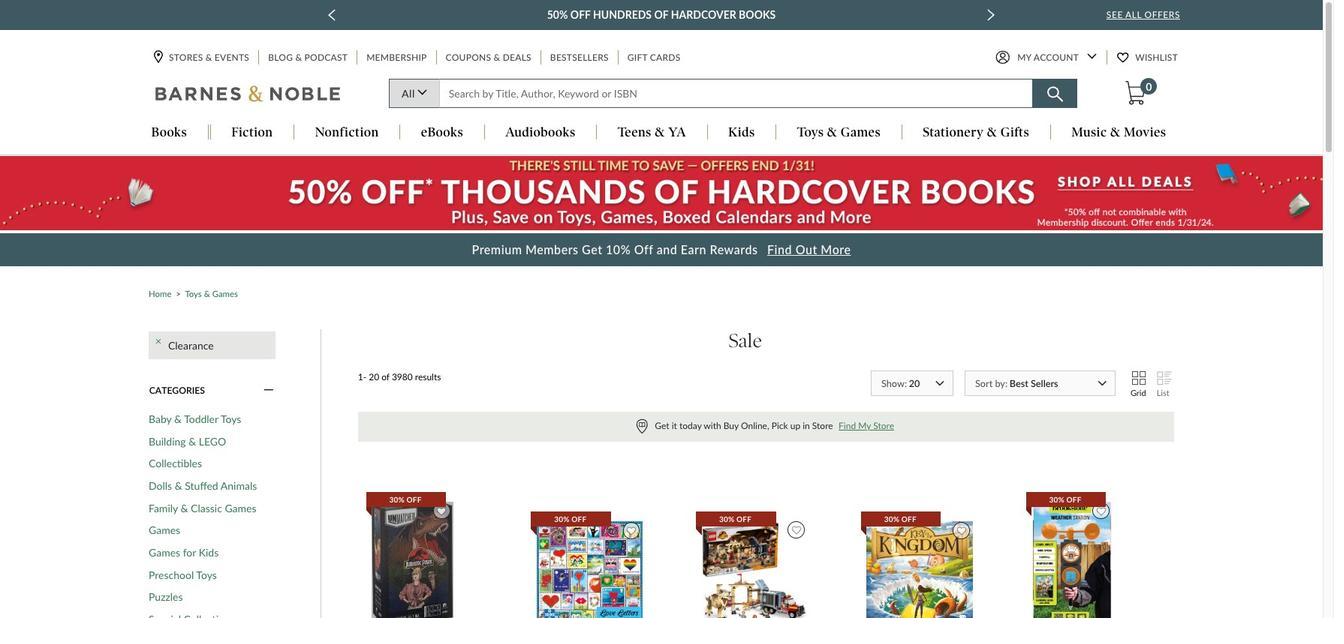 Task type: describe. For each thing, give the bounding box(es) containing it.
20 inside 20 link
[[909, 377, 920, 389]]

toys & games button
[[777, 125, 901, 142]]

30% for title: key to the kingdom image
[[884, 515, 900, 524]]

categories
[[149, 385, 205, 396]]

best
[[1010, 377, 1028, 389]]

20 link
[[871, 371, 953, 401]]

buy
[[724, 420, 739, 432]]

30% for title: unmatched jurassic park drsattler vs trx image
[[389, 495, 405, 504]]

50% off hundreds of hardcover books
[[547, 8, 776, 21]]

sale main content
[[0, 156, 1323, 619]]

games for kids link
[[149, 547, 219, 560]]

nonfiction
[[315, 125, 379, 140]]

all link
[[389, 79, 439, 108]]

title: brookstone weather learning station image
[[1032, 501, 1112, 619]]

toys down the games for kids link
[[196, 569, 217, 582]]

of inside "sale" main content
[[382, 372, 390, 383]]

0
[[1146, 80, 1152, 93]]

stores & events link
[[154, 51, 251, 65]]

kids button
[[708, 125, 776, 142]]

title: key to the kingdom image
[[866, 521, 974, 619]]

in
[[803, 420, 810, 432]]

dolls & stuffed animals
[[149, 480, 257, 493]]

1- 20 of 3980 results
[[358, 372, 441, 383]]

pick
[[772, 420, 788, 432]]

30% off for title: 1000 piece jigsaw puzzle love letters stamps image
[[554, 515, 587, 524]]

members
[[526, 242, 579, 256]]

title: lego jurassic world t. rex & atrociraptor dinosaur breakout 76948 image
[[701, 521, 809, 619]]

stores
[[169, 52, 203, 63]]

podcast
[[304, 52, 348, 63]]

teens & ya button
[[597, 125, 707, 142]]

dolls & stuffed animals link
[[149, 480, 257, 493]]

& for dolls & stuffed animals link
[[175, 480, 182, 493]]

teens
[[618, 125, 652, 140]]

and
[[657, 242, 677, 256]]

ebooks button
[[400, 125, 484, 142]]

music & movies button
[[1051, 125, 1187, 142]]

toys & games link
[[185, 289, 238, 299]]

blog
[[268, 52, 293, 63]]

my inside popup button
[[1017, 52, 1032, 63]]

region inside "sale" main content
[[358, 412, 1174, 442]]

for
[[183, 547, 196, 559]]

family
[[149, 502, 178, 515]]

baby & toddler toys
[[149, 413, 241, 426]]

with
[[704, 420, 721, 432]]

grid link
[[1131, 371, 1146, 398]]

& for blog & podcast link
[[295, 52, 302, 63]]

cart image
[[1126, 81, 1146, 105]]

events
[[215, 52, 249, 63]]

2 store from the left
[[873, 420, 894, 432]]

1-
[[358, 372, 366, 383]]

my inside region
[[858, 420, 871, 432]]

books button
[[131, 125, 208, 142]]

online,
[[741, 420, 769, 432]]

stores & events
[[169, 52, 249, 63]]

family & classic games
[[149, 502, 256, 515]]

& for family & classic games link
[[181, 502, 188, 515]]

fiction
[[231, 125, 273, 140]]

0 vertical spatial off
[[570, 8, 591, 21]]

see all offers link
[[1107, 9, 1180, 20]]

blog & podcast
[[268, 52, 348, 63]]

sellers
[[1031, 377, 1058, 389]]

ya
[[668, 125, 686, 140]]

music & movies
[[1072, 125, 1166, 140]]

all inside "link"
[[402, 87, 415, 100]]

audiobooks
[[505, 125, 576, 140]]

preschool toys link
[[149, 569, 217, 582]]

account
[[1034, 52, 1079, 63]]

grid view active image
[[1131, 371, 1144, 389]]

games link
[[149, 524, 180, 538]]

0 button
[[1124, 78, 1157, 106]]

music
[[1072, 125, 1107, 140]]

membership
[[366, 52, 427, 63]]

puzzles link
[[149, 591, 183, 604]]

list link
[[1157, 371, 1170, 398]]

toys right home link
[[185, 289, 202, 299]]

home
[[149, 289, 171, 299]]

ebooks
[[421, 125, 463, 140]]

& for the toys & games button
[[827, 125, 837, 140]]

more
[[821, 242, 851, 256]]

kids inside "sale" main content
[[199, 547, 219, 559]]

30% off for title: brookstone weather learning station image
[[1049, 495, 1082, 504]]

1 store from the left
[[812, 420, 833, 432]]

my account button
[[996, 51, 1097, 65]]

1 horizontal spatial all
[[1125, 9, 1142, 20]]

offers
[[1145, 9, 1180, 20]]

baby & toddler toys link
[[149, 413, 241, 426]]

get it today with buy online, pick up in store find my store
[[655, 420, 894, 432]]

off for title: 1000 piece jigsaw puzzle love letters stamps image
[[572, 515, 587, 524]]

find inside region
[[839, 420, 856, 432]]

30% off for title: key to the kingdom image
[[884, 515, 917, 524]]

minus image
[[263, 384, 274, 398]]

dolls
[[149, 480, 172, 493]]

categories button
[[149, 384, 275, 398]]

50% off thousans of hardcover books, plus, save on toys, games, boxed calendars and more image
[[0, 157, 1323, 230]]

fiction button
[[211, 125, 293, 142]]

gift cards
[[628, 52, 681, 63]]

off for title: unmatched jurassic park drsattler vs trx image
[[407, 495, 422, 504]]

preschool toys
[[149, 569, 217, 582]]

nonfiction button
[[294, 125, 400, 142]]

books inside 50% off hundreds of hardcover books link
[[739, 8, 776, 21]]



Task type: locate. For each thing, give the bounding box(es) containing it.
toys & games inside button
[[797, 125, 881, 140]]

of left "3980"
[[382, 372, 390, 383]]

out
[[796, 242, 818, 256]]

stationery
[[923, 125, 984, 140]]

toys up "lego"
[[221, 413, 241, 426]]

hardcover
[[671, 8, 736, 21]]

down arrow image
[[1087, 54, 1097, 60]]

toys
[[797, 125, 824, 140], [185, 289, 202, 299], [221, 413, 241, 426], [196, 569, 217, 582]]

close modal image
[[156, 339, 161, 352]]

home link
[[149, 289, 171, 299]]

1 horizontal spatial toys & games
[[797, 125, 881, 140]]

blog & podcast link
[[267, 51, 349, 65]]

30% for title: brookstone weather learning station image
[[1049, 495, 1065, 504]]

collectibles link
[[149, 458, 202, 471]]

1 horizontal spatial my
[[1017, 52, 1032, 63]]

0 vertical spatial all
[[1125, 9, 1142, 20]]

stationery & gifts button
[[902, 125, 1050, 142]]

toys & games
[[797, 125, 881, 140], [185, 289, 238, 299]]

title: unmatched jurassic park drsattler vs trx image
[[371, 501, 454, 619]]

& for building & lego link
[[189, 435, 196, 448]]

building
[[149, 435, 186, 448]]

Search by Title, Author, Keyword or ISBN text field
[[439, 79, 1033, 108]]

1 horizontal spatial kids
[[728, 125, 755, 140]]

audiobooks button
[[485, 125, 596, 142]]

games for kids
[[149, 547, 219, 559]]

up
[[790, 420, 800, 432]]

None field
[[439, 79, 1033, 108]]

next slide / item image
[[987, 9, 995, 21]]

& for teens & ya button
[[655, 125, 665, 140]]

0 vertical spatial toys & games
[[797, 125, 881, 140]]

off for title: lego jurassic world t. rex & atrociraptor dinosaur breakout 76948 image
[[737, 515, 752, 524]]

best sellers link
[[965, 371, 1116, 401]]

wishlist
[[1135, 52, 1178, 63]]

gift cards link
[[626, 51, 682, 65]]

my account
[[1017, 52, 1079, 63]]

20
[[369, 372, 379, 383], [909, 377, 920, 389]]

0 horizontal spatial kids
[[199, 547, 219, 559]]

coupons & deals link
[[444, 51, 533, 65]]

& for the baby & toddler toys link
[[174, 413, 182, 426]]

0 horizontal spatial find
[[767, 242, 792, 256]]

collectibles
[[149, 458, 202, 470]]

all down membership link
[[402, 87, 415, 100]]

gifts
[[1001, 125, 1029, 140]]

off for title: key to the kingdom image
[[902, 515, 917, 524]]

coupons & deals
[[446, 52, 531, 63]]

find left "out"
[[767, 242, 792, 256]]

movies
[[1124, 125, 1166, 140]]

1 vertical spatial books
[[151, 125, 187, 140]]

puzzles
[[149, 591, 183, 604]]

see all offers
[[1107, 9, 1180, 20]]

0 horizontal spatial books
[[151, 125, 187, 140]]

kids right for
[[199, 547, 219, 559]]

results
[[415, 372, 441, 383]]

kids inside button
[[728, 125, 755, 140]]

premium members get 10% off and earn rewards find out more
[[472, 242, 851, 256]]

0 horizontal spatial get
[[582, 242, 603, 256]]

search image
[[1047, 87, 1063, 102]]

best sellers
[[1010, 377, 1058, 389]]

user image
[[996, 51, 1010, 65]]

today
[[679, 420, 702, 432]]

0 horizontal spatial all
[[402, 87, 415, 100]]

store
[[812, 420, 833, 432], [873, 420, 894, 432]]

1 horizontal spatial off
[[634, 242, 653, 256]]

all right see
[[1125, 9, 1142, 20]]

&
[[205, 52, 212, 63], [295, 52, 302, 63], [494, 52, 500, 63], [655, 125, 665, 140], [827, 125, 837, 140], [987, 125, 997, 140], [1110, 125, 1121, 140], [204, 289, 210, 299], [174, 413, 182, 426], [189, 435, 196, 448], [175, 480, 182, 493], [181, 502, 188, 515]]

0 horizontal spatial off
[[570, 8, 591, 21]]

1 vertical spatial find
[[839, 420, 856, 432]]

stuffed
[[185, 480, 218, 493]]

clearance link
[[168, 339, 214, 352]]

premium
[[472, 242, 522, 256]]

0 vertical spatial find
[[767, 242, 792, 256]]

of
[[654, 8, 668, 21], [382, 372, 390, 383]]

clearance
[[168, 339, 214, 352]]

0 horizontal spatial my
[[858, 420, 871, 432]]

title: 1000 piece jigsaw puzzle love letters stamps image
[[536, 521, 644, 619]]

stationery & gifts
[[923, 125, 1029, 140]]

off left the and
[[634, 242, 653, 256]]

toys right kids button
[[797, 125, 824, 140]]

30% off for title: lego jurassic world t. rex & atrociraptor dinosaur breakout 76948 image
[[719, 515, 752, 524]]

50%
[[547, 8, 568, 21]]

list
[[1157, 388, 1170, 398]]

& for music & movies button
[[1110, 125, 1121, 140]]

building & lego
[[149, 435, 226, 448]]

rewards
[[710, 242, 758, 256]]

all
[[1125, 9, 1142, 20], [402, 87, 415, 100]]

1 horizontal spatial find
[[839, 420, 856, 432]]

0 horizontal spatial of
[[382, 372, 390, 383]]

wishlist link
[[1117, 51, 1180, 65]]

get left the it
[[655, 420, 669, 432]]

0 vertical spatial kids
[[728, 125, 755, 140]]

kids
[[728, 125, 755, 140], [199, 547, 219, 559]]

bestsellers link
[[549, 51, 610, 65]]

& inside button
[[987, 125, 997, 140]]

membership link
[[365, 51, 428, 65]]

0 vertical spatial my
[[1017, 52, 1032, 63]]

toddler
[[184, 413, 218, 426]]

of right hundreds
[[654, 8, 668, 21]]

list view active image
[[1157, 371, 1170, 389]]

0 vertical spatial books
[[739, 8, 776, 21]]

previous slide / item image
[[328, 9, 336, 21]]

1 horizontal spatial 20
[[909, 377, 920, 389]]

toys & games inside "sale" main content
[[185, 289, 238, 299]]

& inside "link"
[[494, 52, 500, 63]]

get left 10%
[[582, 242, 603, 256]]

earn
[[681, 242, 706, 256]]

1 vertical spatial kids
[[199, 547, 219, 559]]

baby
[[149, 413, 172, 426]]

teens & ya
[[618, 125, 686, 140]]

bestsellers
[[550, 52, 609, 63]]

30% for title: lego jurassic world t. rex & atrociraptor dinosaur breakout 76948 image
[[719, 515, 735, 524]]

3980
[[392, 372, 413, 383]]

1 vertical spatial toys & games
[[185, 289, 238, 299]]

1 vertical spatial of
[[382, 372, 390, 383]]

my right user image
[[1017, 52, 1032, 63]]

building & lego link
[[149, 435, 226, 448]]

lego
[[199, 435, 226, 448]]

kids down search by title, author, keyword or isbn text field
[[728, 125, 755, 140]]

books
[[739, 8, 776, 21], [151, 125, 187, 140]]

0 vertical spatial get
[[582, 242, 603, 256]]

it
[[672, 420, 677, 432]]

30% for title: 1000 piece jigsaw puzzle love letters stamps image
[[554, 515, 570, 524]]

1 vertical spatial all
[[402, 87, 415, 100]]

bopis small image
[[636, 420, 648, 434]]

find my store link
[[833, 420, 896, 433]]

store right in
[[812, 420, 833, 432]]

1 horizontal spatial get
[[655, 420, 669, 432]]

& for coupons & deals "link"
[[494, 52, 500, 63]]

0 vertical spatial of
[[654, 8, 668, 21]]

store down 20 link
[[873, 420, 894, 432]]

1 vertical spatial off
[[634, 242, 653, 256]]

see
[[1107, 9, 1123, 20]]

off for title: brookstone weather learning station image
[[1067, 495, 1082, 504]]

find right in
[[839, 420, 856, 432]]

1 horizontal spatial store
[[873, 420, 894, 432]]

0 horizontal spatial store
[[812, 420, 833, 432]]

region containing get it today with buy online, pick up in store
[[358, 412, 1174, 442]]

books inside "books" button
[[151, 125, 187, 140]]

0 horizontal spatial toys & games
[[185, 289, 238, 299]]

coupons
[[446, 52, 491, 63]]

region
[[358, 412, 1174, 442]]

1 vertical spatial get
[[655, 420, 669, 432]]

games inside button
[[841, 125, 881, 140]]

off inside "sale" main content
[[634, 242, 653, 256]]

logo image
[[155, 85, 342, 106]]

toys inside button
[[797, 125, 824, 140]]

30% off for title: unmatched jurassic park drsattler vs trx image
[[389, 495, 422, 504]]

1 vertical spatial my
[[858, 420, 871, 432]]

deals
[[503, 52, 531, 63]]

1 horizontal spatial of
[[654, 8, 668, 21]]

off
[[570, 8, 591, 21], [634, 242, 653, 256]]

& for the stationery & gifts button
[[987, 125, 997, 140]]

1 horizontal spatial books
[[739, 8, 776, 21]]

off right 50%
[[570, 8, 591, 21]]

my right in
[[858, 420, 871, 432]]

0 horizontal spatial 20
[[369, 372, 379, 383]]

grid
[[1131, 388, 1146, 398]]



Task type: vqa. For each thing, say whether or not it's contained in the screenshot.
second KONG) from left
no



